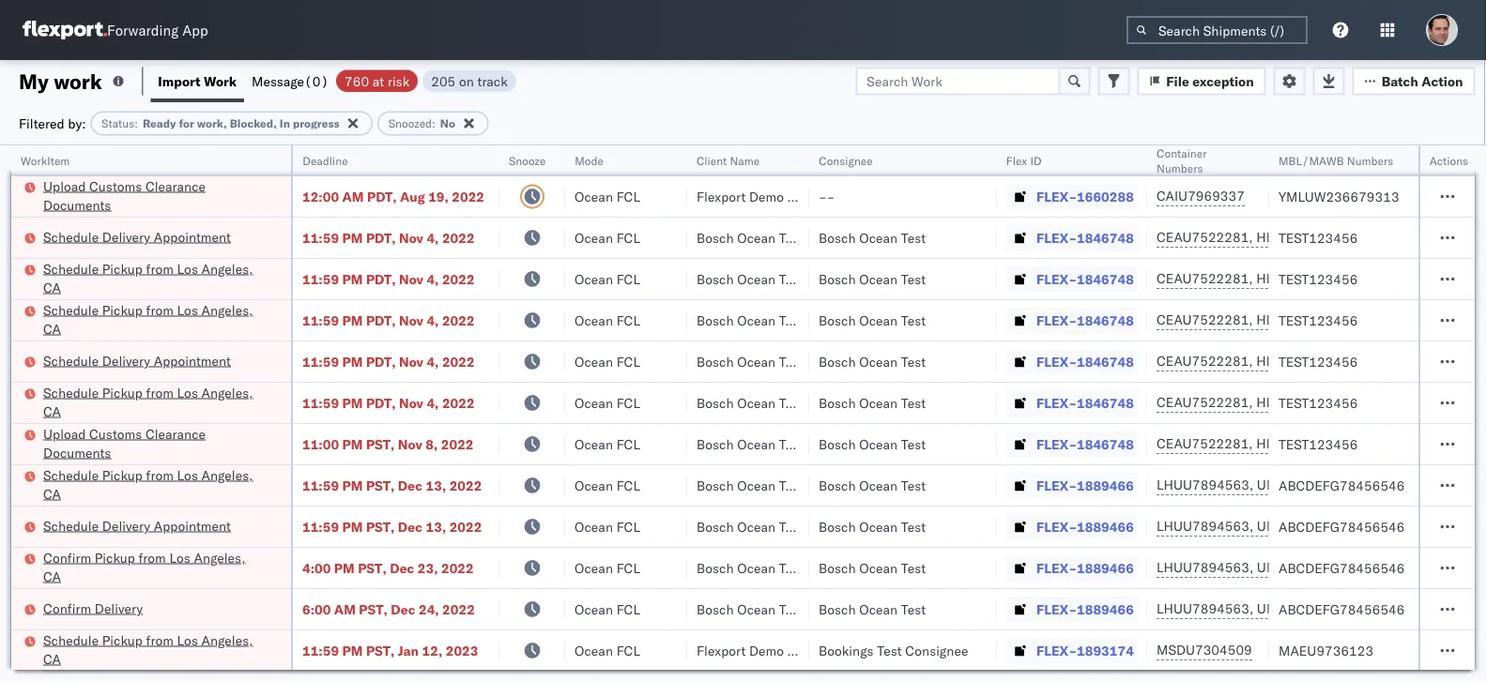 Task type: vqa. For each thing, say whether or not it's contained in the screenshot.
FROM related to THE CONFIRM PICKUP FROM LOS ANGELES, CA 'link'
yes



Task type: locate. For each thing, give the bounding box(es) containing it.
demo left the bookings
[[749, 643, 784, 659]]

numbers inside container numbers
[[1157, 161, 1203, 175]]

4 schedule pickup from los angeles, ca from the top
[[43, 467, 253, 502]]

0 vertical spatial 11:59 pm pst, dec 13, 2022
[[302, 477, 482, 494]]

2 upload customs clearance documents button from the top
[[43, 425, 267, 464]]

flex-1889466
[[1037, 477, 1134, 494], [1037, 519, 1134, 535], [1037, 560, 1134, 576], [1037, 601, 1134, 618]]

3 fcl from the top
[[617, 271, 640, 287]]

6 ca from the top
[[43, 651, 61, 668]]

2 ceau7522281, from the top
[[1157, 270, 1253, 287]]

1 schedule delivery appointment button from the top
[[43, 228, 231, 248]]

2 : from the left
[[432, 116, 435, 131]]

pst, down 4:00 pm pst, dec 23, 2022 on the left of the page
[[359, 601, 388, 618]]

client name button
[[687, 149, 791, 168]]

upload customs clearance documents button for 12:00 am pdt, aug 19, 2022
[[43, 177, 267, 216]]

1 flex-1889466 from the top
[[1037, 477, 1134, 494]]

schedule delivery appointment for 11:59 pm pdt, nov 4, 2022
[[43, 353, 231, 369]]

from for 4th schedule pickup from los angeles, ca link from the top
[[146, 467, 174, 484]]

0 vertical spatial 13,
[[426, 477, 446, 494]]

fcl for first schedule pickup from los angeles, ca link
[[617, 271, 640, 287]]

23,
[[418, 560, 438, 576]]

lhuu7894563, for schedule delivery appointment
[[1157, 518, 1254, 535]]

Search Work text field
[[856, 67, 1060, 95]]

resize handle column header for workitem
[[269, 146, 291, 682]]

flex-1846748 button
[[1006, 225, 1138, 251], [1006, 225, 1138, 251], [1006, 266, 1138, 292], [1006, 266, 1138, 292], [1006, 307, 1138, 334], [1006, 307, 1138, 334], [1006, 349, 1138, 375], [1006, 349, 1138, 375], [1006, 390, 1138, 416], [1006, 390, 1138, 416], [1006, 431, 1138, 458], [1006, 431, 1138, 458]]

4 schedule from the top
[[43, 353, 99, 369]]

7 11:59 from the top
[[302, 519, 339, 535]]

ca for 4th schedule pickup from los angeles, ca link from the top
[[43, 486, 61, 502]]

resize handle column header for client name
[[787, 146, 809, 682]]

3 lhuu7894563, uetu5238478 from the top
[[1157, 560, 1348, 576]]

1 resize handle column header from the left
[[269, 146, 291, 682]]

confirm delivery link
[[43, 599, 143, 618]]

fcl for fourth schedule pickup from los angeles, ca link from the bottom
[[617, 312, 640, 329]]

los inside confirm pickup from los angeles, ca
[[169, 550, 190, 566]]

lhuu7894563, uetu5238478 for schedule pickup from los angeles, ca
[[1157, 477, 1348, 493]]

11:59 pm pst, dec 13, 2022
[[302, 477, 482, 494], [302, 519, 482, 535]]

flex id
[[1006, 154, 1042, 168]]

pst, left jan
[[366, 643, 395, 659]]

schedule pickup from los angeles, ca
[[43, 261, 253, 296], [43, 302, 253, 337], [43, 384, 253, 420], [43, 467, 253, 502], [43, 632, 253, 668]]

consignee inside button
[[819, 154, 873, 168]]

0 vertical spatial flexport demo consignee
[[697, 188, 850, 205]]

11:59 pm pst, dec 13, 2022 for schedule pickup from los angeles, ca
[[302, 477, 482, 494]]

customs for 12:00 am pdt, aug 19, 2022
[[89, 178, 142, 194]]

5 schedule pickup from los angeles, ca from the top
[[43, 632, 253, 668]]

4 resize handle column header from the left
[[665, 146, 687, 682]]

6 fcl from the top
[[617, 395, 640, 411]]

1 vertical spatial upload customs clearance documents button
[[43, 425, 267, 464]]

resize handle column header
[[269, 146, 291, 682], [477, 146, 499, 682], [543, 146, 565, 682], [665, 146, 687, 682], [787, 146, 809, 682], [975, 146, 997, 682], [1125, 146, 1147, 682], [1247, 146, 1269, 682], [1452, 146, 1475, 682]]

fcl for 12:00 am pdt, aug 19, 2022 upload customs clearance documents link
[[617, 188, 640, 205]]

numbers inside mbl/mawb numbers button
[[1347, 154, 1394, 168]]

fcl
[[617, 188, 640, 205], [617, 230, 640, 246], [617, 271, 640, 287], [617, 312, 640, 329], [617, 353, 640, 370], [617, 395, 640, 411], [617, 436, 640, 453], [617, 477, 640, 494], [617, 519, 640, 535], [617, 560, 640, 576], [617, 601, 640, 618], [617, 643, 640, 659]]

ca for third schedule pickup from los angeles, ca link from the bottom
[[43, 403, 61, 420]]

0 vertical spatial am
[[342, 188, 364, 205]]

0 vertical spatial flexport
[[697, 188, 746, 205]]

2022 for fourth schedule pickup from los angeles, ca link from the bottom
[[442, 312, 475, 329]]

11:59 pm pdt, nov 4, 2022 for 3rd 'schedule pickup from los angeles, ca' "button" from the bottom
[[302, 395, 475, 411]]

0 vertical spatial upload customs clearance documents
[[43, 178, 206, 213]]

clearance
[[145, 178, 206, 194], [145, 426, 206, 442]]

1 vertical spatial appointment
[[154, 353, 231, 369]]

ceau7522281, for the upload customs clearance documents button associated with 11:00 pm pst, nov 8, 2022
[[1157, 436, 1253, 452]]

pst,
[[366, 436, 395, 453], [366, 477, 395, 494], [366, 519, 395, 535], [358, 560, 387, 576], [359, 601, 388, 618], [366, 643, 395, 659]]

fcl for 11:59 pm pst, dec 13, 2022 schedule delivery appointment link
[[617, 519, 640, 535]]

1 ocean fcl from the top
[[575, 188, 640, 205]]

dec for schedule pickup from los angeles, ca
[[398, 477, 423, 494]]

pst, up 4:00 pm pst, dec 23, 2022 on the left of the page
[[366, 519, 395, 535]]

6 ceau7522281, from the top
[[1157, 436, 1253, 452]]

2 vertical spatial schedule delivery appointment button
[[43, 517, 231, 538]]

abcdefg78456546 for schedule pickup from los angeles, ca
[[1279, 477, 1405, 494]]

upload customs clearance documents link
[[43, 177, 267, 215], [43, 425, 267, 462]]

9 ocean fcl from the top
[[575, 519, 640, 535]]

1 vertical spatial schedule delivery appointment button
[[43, 352, 231, 372]]

lhuu7894563,
[[1157, 477, 1254, 493], [1157, 518, 1254, 535], [1157, 560, 1254, 576], [1157, 601, 1254, 617]]

3 schedule delivery appointment from the top
[[43, 518, 231, 534]]

0 vertical spatial schedule delivery appointment button
[[43, 228, 231, 248]]

lhuu7894563, for schedule pickup from los angeles, ca
[[1157, 477, 1254, 493]]

Search Shipments (/) text field
[[1127, 16, 1308, 44]]

deadline
[[302, 154, 348, 168]]

1 lhuu7894563, uetu5238478 from the top
[[1157, 477, 1348, 493]]

flex-1846748 for first schedule pickup from los angeles, ca link
[[1037, 271, 1134, 287]]

1 vertical spatial 11:59 pm pst, dec 13, 2022
[[302, 519, 482, 535]]

flex id button
[[997, 149, 1129, 168]]

uetu5238478
[[1257, 477, 1348, 493], [1257, 518, 1348, 535], [1257, 560, 1348, 576], [1257, 601, 1348, 617]]

0 vertical spatial customs
[[89, 178, 142, 194]]

flex-1893174
[[1037, 643, 1134, 659]]

0 vertical spatial upload
[[43, 178, 86, 194]]

confirm delivery
[[43, 600, 143, 617]]

4 4, from the top
[[427, 353, 439, 370]]

pst, left 8,
[[366, 436, 395, 453]]

1 vertical spatial demo
[[749, 643, 784, 659]]

flex-1846748
[[1037, 230, 1134, 246], [1037, 271, 1134, 287], [1037, 312, 1134, 329], [1037, 353, 1134, 370], [1037, 395, 1134, 411], [1037, 436, 1134, 453]]

0 vertical spatial upload customs clearance documents link
[[43, 177, 267, 215]]

1 horizontal spatial numbers
[[1347, 154, 1394, 168]]

1 vertical spatial customs
[[89, 426, 142, 442]]

mode
[[575, 154, 603, 168]]

2 upload customs clearance documents link from the top
[[43, 425, 267, 462]]

3 schedule pickup from los angeles, ca from the top
[[43, 384, 253, 420]]

1 upload from the top
[[43, 178, 86, 194]]

schedule pickup from los angeles, ca link
[[43, 260, 267, 297], [43, 301, 267, 338], [43, 384, 267, 421], [43, 466, 267, 504], [43, 631, 267, 669]]

1 vertical spatial clearance
[[145, 426, 206, 442]]

ocean fcl for schedule delivery appointment link corresponding to 11:59 pm pdt, nov 4, 2022
[[575, 353, 640, 370]]

upload customs clearance documents button for 11:00 pm pst, nov 8, 2022
[[43, 425, 267, 464]]

lhuu7894563, uetu5238478
[[1157, 477, 1348, 493], [1157, 518, 1348, 535], [1157, 560, 1348, 576], [1157, 601, 1348, 617]]

8,
[[426, 436, 438, 453]]

filtered
[[19, 115, 64, 131]]

ocean
[[575, 188, 613, 205], [575, 230, 613, 246], [737, 230, 776, 246], [859, 230, 898, 246], [575, 271, 613, 287], [737, 271, 776, 287], [859, 271, 898, 287], [575, 312, 613, 329], [737, 312, 776, 329], [859, 312, 898, 329], [575, 353, 613, 370], [737, 353, 776, 370], [859, 353, 898, 370], [575, 395, 613, 411], [737, 395, 776, 411], [859, 395, 898, 411], [575, 436, 613, 453], [737, 436, 776, 453], [859, 436, 898, 453], [575, 477, 613, 494], [737, 477, 776, 494], [859, 477, 898, 494], [575, 519, 613, 535], [737, 519, 776, 535], [859, 519, 898, 535], [575, 560, 613, 576], [737, 560, 776, 576], [859, 560, 898, 576], [575, 601, 613, 618], [737, 601, 776, 618], [859, 601, 898, 618], [575, 643, 613, 659]]

test
[[779, 230, 804, 246], [901, 230, 926, 246], [779, 271, 804, 287], [901, 271, 926, 287], [779, 312, 804, 329], [901, 312, 926, 329], [779, 353, 804, 370], [901, 353, 926, 370], [779, 395, 804, 411], [901, 395, 926, 411], [779, 436, 804, 453], [901, 436, 926, 453], [779, 477, 804, 494], [901, 477, 926, 494], [779, 519, 804, 535], [901, 519, 926, 535], [779, 560, 804, 576], [901, 560, 926, 576], [779, 601, 804, 618], [901, 601, 926, 618], [877, 643, 902, 659]]

resize handle column header for container numbers
[[1247, 146, 1269, 682]]

13, down 8,
[[426, 477, 446, 494]]

1 test123456 from the top
[[1279, 230, 1358, 246]]

6 ocean fcl from the top
[[575, 395, 640, 411]]

1 schedule delivery appointment from the top
[[43, 229, 231, 245]]

2 flexport from the top
[[697, 643, 746, 659]]

schedule delivery appointment
[[43, 229, 231, 245], [43, 353, 231, 369], [43, 518, 231, 534]]

1 fcl from the top
[[617, 188, 640, 205]]

5 ocean fcl from the top
[[575, 353, 640, 370]]

at
[[372, 73, 384, 89]]

ceau7522281, for 3rd 'schedule pickup from los angeles, ca' "button" from the bottom
[[1157, 394, 1253, 411]]

schedule delivery appointment button
[[43, 228, 231, 248], [43, 352, 231, 372], [43, 517, 231, 538]]

: for status
[[134, 116, 138, 131]]

ca for fourth schedule pickup from los angeles, ca link from the bottom
[[43, 321, 61, 337]]

pdt, for 3rd 'schedule pickup from los angeles, ca' "button" from the bottom
[[366, 395, 396, 411]]

4 ocean fcl from the top
[[575, 312, 640, 329]]

1 upload customs clearance documents from the top
[[43, 178, 206, 213]]

ocean fcl for 11:59 pm pst, dec 13, 2022 schedule delivery appointment link
[[575, 519, 640, 535]]

4 11:59 from the top
[[302, 353, 339, 370]]

numbers
[[1347, 154, 1394, 168], [1157, 161, 1203, 175]]

12 flex- from the top
[[1037, 643, 1077, 659]]

0 vertical spatial documents
[[43, 197, 111, 213]]

1 flexport from the top
[[697, 188, 746, 205]]

2 schedule from the top
[[43, 261, 99, 277]]

schedule delivery appointment link for 11:59 pm pdt, nov 4, 2022
[[43, 352, 231, 370]]

2 lhuu7894563, from the top
[[1157, 518, 1254, 535]]

11:59 pm pdt, nov 4, 2022
[[302, 230, 475, 246], [302, 271, 475, 287], [302, 312, 475, 329], [302, 353, 475, 370], [302, 395, 475, 411]]

0 vertical spatial clearance
[[145, 178, 206, 194]]

from for first schedule pickup from los angeles, ca link
[[146, 261, 174, 277]]

1846748
[[1077, 230, 1134, 246], [1077, 271, 1134, 287], [1077, 312, 1134, 329], [1077, 353, 1134, 370], [1077, 395, 1134, 411], [1077, 436, 1134, 453]]

los
[[177, 261, 198, 277], [177, 302, 198, 318], [177, 384, 198, 401], [177, 467, 198, 484], [169, 550, 190, 566], [177, 632, 198, 649]]

import
[[158, 73, 201, 89]]

1 upload customs clearance documents button from the top
[[43, 177, 267, 216]]

5 test123456 from the top
[[1279, 395, 1358, 411]]

flex-1846748 for upload customs clearance documents link related to 11:00 pm pst, nov 8, 2022
[[1037, 436, 1134, 453]]

test123456
[[1279, 230, 1358, 246], [1279, 271, 1358, 287], [1279, 312, 1358, 329], [1279, 353, 1358, 370], [1279, 395, 1358, 411], [1279, 436, 1358, 453]]

1 vertical spatial flexport
[[697, 643, 746, 659]]

0 vertical spatial upload customs clearance documents button
[[43, 177, 267, 216]]

upload for 11:00 pm pst, nov 8, 2022
[[43, 426, 86, 442]]

2 flexport demo consignee from the top
[[697, 643, 850, 659]]

file exception button
[[1137, 67, 1266, 95], [1137, 67, 1266, 95]]

import work
[[158, 73, 237, 89]]

confirm down confirm pickup from los angeles, ca
[[43, 600, 91, 617]]

2 resize handle column header from the left
[[477, 146, 499, 682]]

schedule pickup from los angeles, ca for 4th schedule pickup from los angeles, ca link from the top
[[43, 467, 253, 502]]

from
[[146, 261, 174, 277], [146, 302, 174, 318], [146, 384, 174, 401], [146, 467, 174, 484], [138, 550, 166, 566], [146, 632, 174, 649]]

pdt, for first 'schedule pickup from los angeles, ca' "button" from the top of the page
[[366, 271, 396, 287]]

2 11:59 pm pdt, nov 4, 2022 from the top
[[302, 271, 475, 287]]

4 flex-1846748 from the top
[[1037, 353, 1134, 370]]

1 flexport demo consignee from the top
[[697, 188, 850, 205]]

11:59 pm pst, dec 13, 2022 up 4:00 pm pst, dec 23, 2022 on the left of the page
[[302, 519, 482, 535]]

2 abcdefg78456546 from the top
[[1279, 519, 1405, 535]]

2022 for 11:59 pm pst, dec 13, 2022 schedule delivery appointment link
[[449, 519, 482, 535]]

schedule delivery appointment button for 11:59 pm pst, dec 13, 2022
[[43, 517, 231, 538]]

for
[[179, 116, 194, 131]]

filtered by:
[[19, 115, 86, 131]]

am for pdt,
[[342, 188, 364, 205]]

0 vertical spatial schedule delivery appointment
[[43, 229, 231, 245]]

1 vertical spatial upload
[[43, 426, 86, 442]]

ocean fcl for 4th schedule pickup from los angeles, ca link from the top
[[575, 477, 640, 494]]

pdt, for the upload customs clearance documents button associated with 12:00 am pdt, aug 19, 2022
[[367, 188, 397, 205]]

fcl for third schedule pickup from los angeles, ca link from the bottom
[[617, 395, 640, 411]]

customs
[[89, 178, 142, 194], [89, 426, 142, 442]]

schedule pickup from los angeles, ca for first schedule pickup from los angeles, ca link from the bottom of the page
[[43, 632, 253, 668]]

0 horizontal spatial :
[[134, 116, 138, 131]]

: left ready
[[134, 116, 138, 131]]

1 vertical spatial confirm
[[43, 600, 91, 617]]

confirm up confirm delivery
[[43, 550, 91, 566]]

schedule
[[43, 229, 99, 245], [43, 261, 99, 277], [43, 302, 99, 318], [43, 353, 99, 369], [43, 384, 99, 401], [43, 467, 99, 484], [43, 518, 99, 534], [43, 632, 99, 649]]

1 vertical spatial upload customs clearance documents link
[[43, 425, 267, 462]]

ocean fcl
[[575, 188, 640, 205], [575, 230, 640, 246], [575, 271, 640, 287], [575, 312, 640, 329], [575, 353, 640, 370], [575, 395, 640, 411], [575, 436, 640, 453], [575, 477, 640, 494], [575, 519, 640, 535], [575, 560, 640, 576], [575, 601, 640, 618], [575, 643, 640, 659]]

1 ca from the top
[[43, 279, 61, 296]]

4 lhuu7894563, from the top
[[1157, 601, 1254, 617]]

0 vertical spatial schedule delivery appointment link
[[43, 228, 231, 246]]

1 clearance from the top
[[145, 178, 206, 194]]

1 vertical spatial documents
[[43, 445, 111, 461]]

1 horizontal spatial :
[[432, 116, 435, 131]]

am
[[342, 188, 364, 205], [334, 601, 356, 618]]

ca for first schedule pickup from los angeles, ca link
[[43, 279, 61, 296]]

confirm pickup from los angeles, ca button
[[43, 549, 267, 588]]

5 ceau7522281, from the top
[[1157, 394, 1253, 411]]

from inside confirm pickup from los angeles, ca
[[138, 550, 166, 566]]

am right 12:00
[[342, 188, 364, 205]]

confirm pickup from los angeles, ca link
[[43, 549, 267, 586]]

demo down name
[[749, 188, 784, 205]]

11:59 pm pst, jan 12, 2023
[[302, 643, 478, 659]]

2 vertical spatial appointment
[[154, 518, 231, 534]]

ca for the confirm pickup from los angeles, ca link
[[43, 569, 61, 585]]

customs for 11:00 pm pst, nov 8, 2022
[[89, 426, 142, 442]]

from for third schedule pickup from los angeles, ca link from the bottom
[[146, 384, 174, 401]]

3 11:59 pm pdt, nov 4, 2022 from the top
[[302, 312, 475, 329]]

2 schedule pickup from los angeles, ca from the top
[[43, 302, 253, 337]]

1 1846748 from the top
[[1077, 230, 1134, 246]]

5 ca from the top
[[43, 569, 61, 585]]

3 lhuu7894563, from the top
[[1157, 560, 1254, 576]]

2 - from the left
[[827, 188, 835, 205]]

2 upload customs clearance documents from the top
[[43, 426, 206, 461]]

2 test123456 from the top
[[1279, 271, 1358, 287]]

8 ocean fcl from the top
[[575, 477, 640, 494]]

upload customs clearance documents button
[[43, 177, 267, 216], [43, 425, 267, 464]]

3 1846748 from the top
[[1077, 312, 1134, 329]]

demo
[[749, 188, 784, 205], [749, 643, 784, 659]]

fcl for the confirm pickup from los angeles, ca link
[[617, 560, 640, 576]]

0 vertical spatial confirm
[[43, 550, 91, 566]]

2022 for first schedule pickup from los angeles, ca link
[[442, 271, 475, 287]]

schedule delivery appointment link
[[43, 228, 231, 246], [43, 352, 231, 370], [43, 517, 231, 536]]

flex-
[[1037, 188, 1077, 205], [1037, 230, 1077, 246], [1037, 271, 1077, 287], [1037, 312, 1077, 329], [1037, 353, 1077, 370], [1037, 395, 1077, 411], [1037, 436, 1077, 453], [1037, 477, 1077, 494], [1037, 519, 1077, 535], [1037, 560, 1077, 576], [1037, 601, 1077, 618], [1037, 643, 1077, 659]]

13,
[[426, 477, 446, 494], [426, 519, 446, 535]]

hlxu8034992
[[1356, 229, 1448, 246], [1356, 270, 1448, 287], [1356, 312, 1448, 328], [1356, 353, 1448, 369], [1356, 394, 1448, 411], [1356, 436, 1448, 452]]

1 lhuu7894563, from the top
[[1157, 477, 1254, 493]]

1 vertical spatial upload customs clearance documents
[[43, 426, 206, 461]]

action
[[1422, 73, 1463, 89]]

13, up the '23,' on the left bottom
[[426, 519, 446, 535]]

1889466 for schedule delivery appointment
[[1077, 519, 1134, 535]]

flexport demo consignee
[[697, 188, 850, 205], [697, 643, 850, 659]]

snoozed
[[388, 116, 432, 131]]

2 schedule delivery appointment button from the top
[[43, 352, 231, 372]]

confirm inside button
[[43, 600, 91, 617]]

work,
[[197, 116, 227, 131]]

id
[[1030, 154, 1042, 168]]

1 vertical spatial flexport demo consignee
[[697, 643, 850, 659]]

progress
[[293, 116, 340, 131]]

work
[[54, 68, 102, 94]]

flex-1660288 button
[[1006, 184, 1138, 210], [1006, 184, 1138, 210]]

resize handle column header for mode
[[665, 146, 687, 682]]

dec up the '23,' on the left bottom
[[398, 519, 423, 535]]

3 flex-1846748 from the top
[[1037, 312, 1134, 329]]

0 horizontal spatial numbers
[[1157, 161, 1203, 175]]

1 documents from the top
[[43, 197, 111, 213]]

clearance for 11:00 pm pst, nov 8, 2022
[[145, 426, 206, 442]]

2022 for third schedule pickup from los angeles, ca link from the bottom
[[442, 395, 475, 411]]

dec for confirm pickup from los angeles, ca
[[390, 560, 414, 576]]

status : ready for work, blocked, in progress
[[101, 116, 340, 131]]

11:00
[[302, 436, 339, 453]]

schedule delivery appointment link for 11:59 pm pst, dec 13, 2022
[[43, 517, 231, 536]]

2 vertical spatial schedule delivery appointment
[[43, 518, 231, 534]]

2 vertical spatial schedule delivery appointment link
[[43, 517, 231, 536]]

maeu9736123
[[1279, 643, 1374, 659]]

ceau7522281, hlxu6269489, hlxu8034992
[[1157, 229, 1448, 246], [1157, 270, 1448, 287], [1157, 312, 1448, 328], [1157, 353, 1448, 369], [1157, 394, 1448, 411], [1157, 436, 1448, 452]]

ocean fcl for fourth schedule pickup from los angeles, ca link from the bottom
[[575, 312, 640, 329]]

11 fcl from the top
[[617, 601, 640, 618]]

flex-1846748 for third schedule pickup from los angeles, ca link from the bottom
[[1037, 395, 1134, 411]]

pickup inside confirm pickup from los angeles, ca
[[95, 550, 135, 566]]

from for the confirm pickup from los angeles, ca link
[[138, 550, 166, 566]]

4 1846748 from the top
[[1077, 353, 1134, 370]]

file
[[1166, 73, 1189, 89]]

dec down 11:00 pm pst, nov 8, 2022
[[398, 477, 423, 494]]

11:59 pm pst, dec 13, 2022 down 11:00 pm pst, nov 8, 2022
[[302, 477, 482, 494]]

2022 for upload customs clearance documents link related to 11:00 pm pst, nov 8, 2022
[[441, 436, 474, 453]]

1 vertical spatial am
[[334, 601, 356, 618]]

0 vertical spatial appointment
[[154, 229, 231, 245]]

fcl for 4th schedule pickup from los angeles, ca link from the top
[[617, 477, 640, 494]]

8 fcl from the top
[[617, 477, 640, 494]]

3 abcdefg78456546 from the top
[[1279, 560, 1405, 576]]

3 ca from the top
[[43, 403, 61, 420]]

upload
[[43, 178, 86, 194], [43, 426, 86, 442]]

: left no
[[432, 116, 435, 131]]

am for pst,
[[334, 601, 356, 618]]

1 vertical spatial schedule delivery appointment link
[[43, 352, 231, 370]]

numbers up ymluw236679313
[[1347, 154, 1394, 168]]

12:00 am pdt, aug 19, 2022
[[302, 188, 484, 205]]

ceau7522281, for 11:59 pm pdt, nov 4, 2022 schedule delivery appointment button
[[1157, 353, 1253, 369]]

ca inside confirm pickup from los angeles, ca
[[43, 569, 61, 585]]

3 appointment from the top
[[154, 518, 231, 534]]

flexport demo consignee for -
[[697, 188, 850, 205]]

0 vertical spatial demo
[[749, 188, 784, 205]]

1 vertical spatial schedule delivery appointment
[[43, 353, 231, 369]]

1 vertical spatial 13,
[[426, 519, 446, 535]]

2 clearance from the top
[[145, 426, 206, 442]]

confirm inside confirm pickup from los angeles, ca
[[43, 550, 91, 566]]

1 13, from the top
[[426, 477, 446, 494]]

dec left the '23,' on the left bottom
[[390, 560, 414, 576]]

abcdefg78456546 for confirm pickup from los angeles, ca
[[1279, 560, 1405, 576]]

numbers down container
[[1157, 161, 1203, 175]]

am right 6:00
[[334, 601, 356, 618]]

delivery
[[102, 229, 150, 245], [102, 353, 150, 369], [102, 518, 150, 534], [95, 600, 143, 617]]



Task type: describe. For each thing, give the bounding box(es) containing it.
1 ceau7522281, hlxu6269489, hlxu8034992 from the top
[[1157, 229, 1448, 246]]

on
[[459, 73, 474, 89]]

6 test123456 from the top
[[1279, 436, 1358, 453]]

6:00
[[302, 601, 331, 618]]

bookings test consignee
[[819, 643, 968, 659]]

in
[[280, 116, 290, 131]]

flexport demo consignee for bookings
[[697, 643, 850, 659]]

clearance for 12:00 am pdt, aug 19, 2022
[[145, 178, 206, 194]]

resize handle column header for deadline
[[477, 146, 499, 682]]

caiu7969337
[[1157, 188, 1245, 204]]

5 schedule pickup from los angeles, ca link from the top
[[43, 631, 267, 669]]

from for fourth schedule pickup from los angeles, ca link from the bottom
[[146, 302, 174, 318]]

ceau7522281, for fourth 'schedule pickup from los angeles, ca' "button" from the bottom of the page
[[1157, 312, 1253, 328]]

flex-1889466 for schedule delivery appointment
[[1037, 519, 1134, 535]]

fcl for first schedule pickup from los angeles, ca link from the bottom of the page
[[617, 643, 640, 659]]

dec left the 24,
[[391, 601, 415, 618]]

flex-1660288
[[1037, 188, 1134, 205]]

5 hlxu6269489, from the top
[[1257, 394, 1353, 411]]

ocean fcl for first schedule pickup from los angeles, ca link from the bottom of the page
[[575, 643, 640, 659]]

1889466 for schedule pickup from los angeles, ca
[[1077, 477, 1134, 494]]

workitem
[[21, 154, 70, 168]]

1 schedule from the top
[[43, 229, 99, 245]]

2 flex- from the top
[[1037, 230, 1077, 246]]

3 11:59 from the top
[[302, 312, 339, 329]]

10 flex- from the top
[[1037, 560, 1077, 576]]

mbl/mawb numbers button
[[1269, 149, 1485, 168]]

lhuu7894563, uetu5238478 for schedule delivery appointment
[[1157, 518, 1348, 535]]

7 flex- from the top
[[1037, 436, 1077, 453]]

2022 for the confirm pickup from los angeles, ca link
[[441, 560, 474, 576]]

fcl for upload customs clearance documents link related to 11:00 pm pst, nov 8, 2022
[[617, 436, 640, 453]]

1 4, from the top
[[427, 230, 439, 246]]

blocked,
[[230, 116, 277, 131]]

documents for 11:00
[[43, 445, 111, 461]]

schedule pickup from los angeles, ca for first schedule pickup from los angeles, ca link
[[43, 261, 253, 296]]

4 hlxu6269489, from the top
[[1257, 353, 1353, 369]]

mbl/mawb
[[1279, 154, 1344, 168]]

ymluw236679313
[[1279, 188, 1399, 205]]

11:59 pm pdt, nov 4, 2022 for fourth 'schedule pickup from los angeles, ca' "button" from the bottom of the page
[[302, 312, 475, 329]]

abcdefg78456546 for schedule delivery appointment
[[1279, 519, 1405, 535]]

batch action
[[1382, 73, 1463, 89]]

2 4, from the top
[[427, 271, 439, 287]]

24,
[[419, 601, 439, 618]]

760
[[345, 73, 369, 89]]

: for snoozed
[[432, 116, 435, 131]]

container
[[1157, 146, 1207, 160]]

4:00
[[302, 560, 331, 576]]

ocean fcl for first schedule pickup from los angeles, ca link
[[575, 271, 640, 287]]

uetu5238478 for confirm pickup from los angeles, ca
[[1257, 560, 1348, 576]]

3 schedule pickup from los angeles, ca link from the top
[[43, 384, 267, 421]]

4 lhuu7894563, uetu5238478 from the top
[[1157, 601, 1348, 617]]

schedule delivery appointment button for 11:59 pm pdt, nov 4, 2022
[[43, 352, 231, 372]]

from for first schedule pickup from los angeles, ca link from the bottom of the page
[[146, 632, 174, 649]]

4 abcdefg78456546 from the top
[[1279, 601, 1405, 618]]

8 flex- from the top
[[1037, 477, 1077, 494]]

bookings
[[819, 643, 874, 659]]

5 11:59 from the top
[[302, 395, 339, 411]]

workitem button
[[11, 149, 272, 168]]

schedule pickup from los angeles, ca for fourth schedule pickup from los angeles, ca link from the bottom
[[43, 302, 253, 337]]

1 flex-1846748 from the top
[[1037, 230, 1134, 246]]

1893174
[[1077, 643, 1134, 659]]

fcl for schedule delivery appointment link corresponding to 11:59 pm pdt, nov 4, 2022
[[617, 353, 640, 370]]

4 test123456 from the top
[[1279, 353, 1358, 370]]

6 flex- from the top
[[1037, 395, 1077, 411]]

upload for 12:00 am pdt, aug 19, 2022
[[43, 178, 86, 194]]

lhuu7894563, uetu5238478 for confirm pickup from los angeles, ca
[[1157, 560, 1348, 576]]

dec for schedule delivery appointment
[[398, 519, 423, 535]]

2 schedule pickup from los angeles, ca button from the top
[[43, 301, 267, 340]]

760 at risk
[[345, 73, 410, 89]]

pst, down 11:00 pm pst, nov 8, 2022
[[366, 477, 395, 494]]

demo for bookings
[[749, 643, 784, 659]]

no
[[440, 116, 455, 131]]

6 hlxu8034992 from the top
[[1356, 436, 1448, 452]]

flex-1846748 for schedule delivery appointment link corresponding to 11:59 pm pdt, nov 4, 2022
[[1037, 353, 1134, 370]]

4 uetu5238478 from the top
[[1257, 601, 1348, 617]]

6 11:59 from the top
[[302, 477, 339, 494]]

pst, up 6:00 am pst, dec 24, 2022
[[358, 560, 387, 576]]

2023
[[446, 643, 478, 659]]

3 hlxu8034992 from the top
[[1356, 312, 1448, 328]]

forwarding app
[[107, 21, 208, 39]]

1 - from the left
[[819, 188, 827, 205]]

205 on track
[[431, 73, 508, 89]]

message (0)
[[252, 73, 329, 89]]

actions
[[1430, 154, 1469, 168]]

12:00
[[302, 188, 339, 205]]

1 hlxu8034992 from the top
[[1356, 229, 1448, 246]]

flexport for bookings test consignee
[[697, 643, 746, 659]]

client name
[[697, 154, 760, 168]]

9 flex- from the top
[[1037, 519, 1077, 535]]

delivery for 11:59 pm pdt, nov 4, 2022 schedule delivery appointment button
[[102, 353, 150, 369]]

8 11:59 from the top
[[302, 643, 339, 659]]

my
[[19, 68, 49, 94]]

ceau7522281, for first 'schedule pickup from los angeles, ca' "button" from the top of the page
[[1157, 270, 1253, 287]]

5 schedule pickup from los angeles, ca button from the top
[[43, 631, 267, 671]]

by:
[[68, 115, 86, 131]]

2 11:59 from the top
[[302, 271, 339, 287]]

ocean fcl for third schedule pickup from los angeles, ca link from the bottom
[[575, 395, 640, 411]]

11 flex- from the top
[[1037, 601, 1077, 618]]

batch
[[1382, 73, 1419, 89]]

schedule pickup from los angeles, ca for third schedule pickup from los angeles, ca link from the bottom
[[43, 384, 253, 420]]

mbl/mawb numbers
[[1279, 154, 1394, 168]]

4 schedule pickup from los angeles, ca link from the top
[[43, 466, 267, 504]]

msdu7304509
[[1157, 642, 1252, 659]]

appointment for 11:59 pm pdt, nov 4, 2022
[[154, 353, 231, 369]]

schedule delivery appointment for 11:59 pm pst, dec 13, 2022
[[43, 518, 231, 534]]

4 schedule pickup from los angeles, ca button from the top
[[43, 466, 267, 506]]

flex-1889466 for schedule pickup from los angeles, ca
[[1037, 477, 1134, 494]]

upload customs clearance documents for 12:00 am pdt, aug 19, 2022
[[43, 178, 206, 213]]

2 1846748 from the top
[[1077, 271, 1134, 287]]

uetu5238478 for schedule pickup from los angeles, ca
[[1257, 477, 1348, 493]]

ready
[[143, 116, 176, 131]]

snooze
[[509, 154, 546, 168]]

message
[[252, 73, 304, 89]]

1 appointment from the top
[[154, 229, 231, 245]]

9 resize handle column header from the left
[[1452, 146, 1475, 682]]

exception
[[1193, 73, 1254, 89]]

13, for schedule pickup from los angeles, ca
[[426, 477, 446, 494]]

confirm for confirm pickup from los angeles, ca
[[43, 550, 91, 566]]

forwarding app link
[[23, 21, 208, 39]]

confirm pickup from los angeles, ca
[[43, 550, 245, 585]]

mode button
[[565, 149, 668, 168]]

13, for schedule delivery appointment
[[426, 519, 446, 535]]

1 flex- from the top
[[1037, 188, 1077, 205]]

ocean fcl for upload customs clearance documents link related to 11:00 pm pst, nov 8, 2022
[[575, 436, 640, 453]]

5 ceau7522281, hlxu6269489, hlxu8034992 from the top
[[1157, 394, 1448, 411]]

11 ocean fcl from the top
[[575, 601, 640, 618]]

1 11:59 pm pdt, nov 4, 2022 from the top
[[302, 230, 475, 246]]

import work button
[[151, 60, 244, 102]]

5 schedule from the top
[[43, 384, 99, 401]]

app
[[182, 21, 208, 39]]

confirm for confirm delivery
[[43, 600, 91, 617]]

ocean fcl for 12:00 am pdt, aug 19, 2022 upload customs clearance documents link
[[575, 188, 640, 205]]

2 schedule pickup from los angeles, ca link from the top
[[43, 301, 267, 338]]

aug
[[400, 188, 425, 205]]

upload customs clearance documents link for 12:00 am pdt, aug 19, 2022
[[43, 177, 267, 215]]

container numbers button
[[1147, 142, 1251, 176]]

jan
[[398, 643, 419, 659]]

4 11:59 pm pdt, nov 4, 2022 from the top
[[302, 353, 475, 370]]

(0)
[[304, 73, 329, 89]]

2022 for 4th schedule pickup from los angeles, ca link from the top
[[449, 477, 482, 494]]

5 4, from the top
[[427, 395, 439, 411]]

12,
[[422, 643, 442, 659]]

3 flex- from the top
[[1037, 271, 1077, 287]]

flexport. image
[[23, 21, 107, 39]]

6 ceau7522281, hlxu6269489, hlxu8034992 from the top
[[1157, 436, 1448, 452]]

6 1846748 from the top
[[1077, 436, 1134, 453]]

forwarding
[[107, 21, 179, 39]]

risk
[[388, 73, 410, 89]]

2 fcl from the top
[[617, 230, 640, 246]]

7 schedule from the top
[[43, 518, 99, 534]]

flex-1889466 for confirm pickup from los angeles, ca
[[1037, 560, 1134, 576]]

4 flex- from the top
[[1037, 312, 1077, 329]]

205
[[431, 73, 456, 89]]

angeles, inside confirm pickup from los angeles, ca
[[194, 550, 245, 566]]

numbers for mbl/mawb numbers
[[1347, 154, 1394, 168]]

5 1846748 from the top
[[1077, 395, 1134, 411]]

client
[[697, 154, 727, 168]]

flex
[[1006, 154, 1028, 168]]

upload customs clearance documents link for 11:00 pm pst, nov 8, 2022
[[43, 425, 267, 462]]

snoozed : no
[[388, 116, 455, 131]]

1 ceau7522281, from the top
[[1157, 229, 1253, 246]]

2 hlxu8034992 from the top
[[1356, 270, 1448, 287]]

2 ceau7522281, hlxu6269489, hlxu8034992 from the top
[[1157, 270, 1448, 287]]

delivery for confirm delivery button
[[95, 600, 143, 617]]

delivery for 3rd schedule delivery appointment button from the bottom
[[102, 229, 150, 245]]

4 hlxu8034992 from the top
[[1356, 353, 1448, 369]]

2 ocean fcl from the top
[[575, 230, 640, 246]]

3 resize handle column header from the left
[[543, 146, 565, 682]]

track
[[477, 73, 508, 89]]

3 hlxu6269489, from the top
[[1257, 312, 1353, 328]]

deadline button
[[293, 149, 481, 168]]

confirm delivery button
[[43, 599, 143, 620]]

work
[[204, 73, 237, 89]]

status
[[101, 116, 134, 131]]

11:59 pm pst, dec 13, 2022 for schedule delivery appointment
[[302, 519, 482, 535]]

1 schedule pickup from los angeles, ca link from the top
[[43, 260, 267, 297]]

ca for first schedule pickup from los angeles, ca link from the bottom of the page
[[43, 651, 61, 668]]

name
[[730, 154, 760, 168]]

documents for 12:00
[[43, 197, 111, 213]]

file exception
[[1166, 73, 1254, 89]]

container numbers
[[1157, 146, 1207, 175]]

8 schedule from the top
[[43, 632, 99, 649]]

--
[[819, 188, 835, 205]]

delivery for schedule delivery appointment button related to 11:59 pm pst, dec 13, 2022
[[102, 518, 150, 534]]

flex-1846748 for fourth schedule pickup from los angeles, ca link from the bottom
[[1037, 312, 1134, 329]]

1 schedule delivery appointment link from the top
[[43, 228, 231, 246]]

4 1889466 from the top
[[1077, 601, 1134, 618]]

11:00 pm pst, nov 8, 2022
[[302, 436, 474, 453]]

1660288
[[1077, 188, 1134, 205]]

appointment for 11:59 pm pst, dec 13, 2022
[[154, 518, 231, 534]]

2 hlxu6269489, from the top
[[1257, 270, 1353, 287]]

3 schedule pickup from los angeles, ca button from the top
[[43, 384, 267, 423]]

3 schedule from the top
[[43, 302, 99, 318]]

2022 for 12:00 am pdt, aug 19, 2022 upload customs clearance documents link
[[452, 188, 484, 205]]

uetu5238478 for schedule delivery appointment
[[1257, 518, 1348, 535]]

3 4, from the top
[[427, 312, 439, 329]]

5 flex- from the top
[[1037, 353, 1077, 370]]

1 11:59 from the top
[[302, 230, 339, 246]]

6 schedule from the top
[[43, 467, 99, 484]]

pdt, for fourth 'schedule pickup from los angeles, ca' "button" from the bottom of the page
[[366, 312, 396, 329]]

19,
[[428, 188, 449, 205]]

3 test123456 from the top
[[1279, 312, 1358, 329]]

flexport for --
[[697, 188, 746, 205]]

1 hlxu6269489, from the top
[[1257, 229, 1353, 246]]

consignee button
[[809, 149, 978, 168]]

batch action button
[[1353, 67, 1475, 95]]

3 ceau7522281, hlxu6269489, hlxu8034992 from the top
[[1157, 312, 1448, 328]]

demo for -
[[749, 188, 784, 205]]

4:00 pm pst, dec 23, 2022
[[302, 560, 474, 576]]

my work
[[19, 68, 102, 94]]

1 schedule pickup from los angeles, ca button from the top
[[43, 260, 267, 299]]

6 hlxu6269489, from the top
[[1257, 436, 1353, 452]]

6:00 am pst, dec 24, 2022
[[302, 601, 475, 618]]

5 hlxu8034992 from the top
[[1356, 394, 1448, 411]]

4 flex-1889466 from the top
[[1037, 601, 1134, 618]]

4 ceau7522281, hlxu6269489, hlxu8034992 from the top
[[1157, 353, 1448, 369]]



